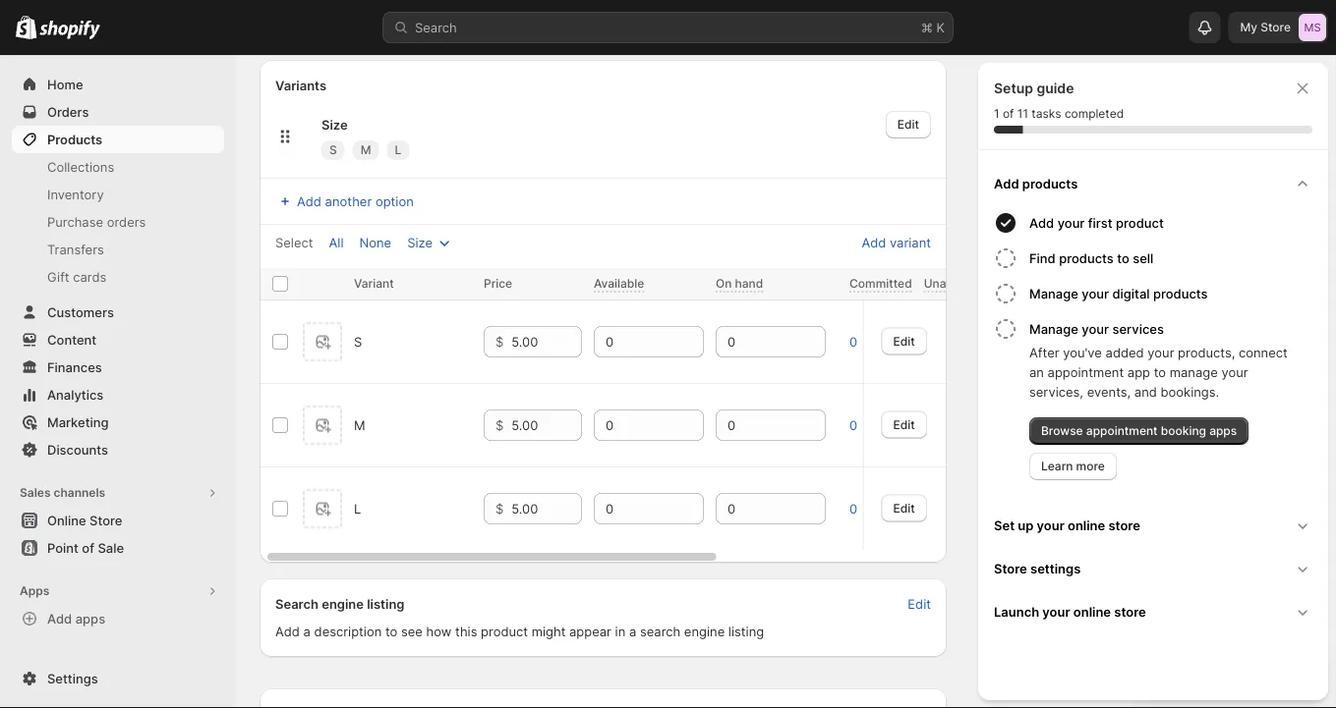 Task type: locate. For each thing, give the bounding box(es) containing it.
add products button
[[986, 162, 1320, 205]]

1 vertical spatial l
[[354, 501, 361, 517]]

0 horizontal spatial store
[[90, 513, 122, 528]]

set up your online store button
[[986, 504, 1320, 548]]

your right launch
[[1042, 605, 1070, 620]]

1 0 button from the top
[[840, 326, 887, 358]]

l up search engine listing
[[354, 501, 361, 517]]

0 vertical spatial 0
[[849, 334, 857, 350]]

1 horizontal spatial listing
[[728, 624, 764, 640]]

2 $ text field from the top
[[512, 410, 582, 441]]

appointment down the events,
[[1086, 424, 1158, 438]]

store settings
[[994, 561, 1081, 577]]

1 vertical spatial to
[[1154, 365, 1166, 380]]

setup guide
[[994, 80, 1074, 97]]

my store
[[1240, 20, 1291, 34]]

add left variant
[[862, 235, 886, 250]]

0 horizontal spatial to
[[385, 624, 398, 640]]

to inside after you've added your products, connect an appointment app to manage your services, events, and bookings.
[[1154, 365, 1166, 380]]

product
[[1116, 215, 1164, 231], [481, 624, 528, 640]]

1 options element from the top
[[354, 334, 362, 350]]

manage
[[1029, 286, 1078, 301], [1029, 321, 1078, 337]]

learn more link
[[1029, 453, 1117, 481]]

manage your digital products
[[1029, 286, 1208, 301]]

2 vertical spatial options element
[[354, 501, 361, 517]]

products,
[[1178, 345, 1235, 360]]

add down apps
[[47, 612, 72, 627]]

$ text field down price
[[512, 326, 582, 358]]

2 options element from the top
[[354, 418, 365, 433]]

0 vertical spatial $ text field
[[512, 326, 582, 358]]

1 horizontal spatial a
[[629, 624, 636, 640]]

gift cards link
[[12, 263, 224, 291]]

3 0 from the top
[[849, 501, 857, 517]]

1 vertical spatial engine
[[684, 624, 725, 640]]

2 vertical spatial edit link
[[882, 495, 927, 522]]

store down store settings button
[[1114, 605, 1146, 620]]

none button
[[348, 229, 403, 257]]

of right 1
[[1003, 107, 1014, 121]]

to inside button
[[1117, 251, 1129, 266]]

manage inside button
[[1029, 321, 1078, 337]]

of inside button
[[82, 541, 94, 556]]

engine right the search
[[684, 624, 725, 640]]

s
[[329, 143, 337, 157], [354, 334, 362, 350]]

collections
[[47, 159, 114, 175]]

of for 11
[[1003, 107, 1014, 121]]

edit
[[897, 117, 919, 132], [893, 334, 915, 348], [893, 418, 915, 432], [893, 501, 915, 515], [908, 597, 931, 612]]

product up sell
[[1116, 215, 1164, 231]]

online down settings
[[1073, 605, 1111, 620]]

analytics
[[47, 387, 104, 403]]

3 options element from the top
[[354, 501, 361, 517]]

0 vertical spatial of
[[1003, 107, 1014, 121]]

add for add products
[[994, 176, 1019, 191]]

search engine listing
[[275, 597, 405, 612]]

options element containing l
[[354, 501, 361, 517]]

option
[[375, 194, 414, 209]]

1 horizontal spatial of
[[1003, 107, 1014, 121]]

1 vertical spatial $
[[495, 418, 504, 433]]

add variant button
[[850, 226, 943, 260]]

0 vertical spatial to
[[1117, 251, 1129, 266]]

2 0 from the top
[[849, 418, 857, 433]]

1 $ text field from the top
[[512, 326, 582, 358]]

0 horizontal spatial product
[[481, 624, 528, 640]]

1 vertical spatial 0 button
[[840, 410, 887, 441]]

1 vertical spatial products
[[1059, 251, 1114, 266]]

marketing link
[[12, 409, 224, 437]]

products inside add products button
[[1022, 176, 1078, 191]]

add inside button
[[297, 194, 321, 209]]

settings link
[[12, 666, 224, 693]]

store for my store
[[1261, 20, 1291, 34]]

store inside online store link
[[90, 513, 122, 528]]

services
[[1112, 321, 1164, 337]]

0 vertical spatial edit link
[[882, 328, 927, 355]]

3 $ from the top
[[495, 501, 504, 517]]

learn
[[1041, 460, 1073, 474]]

add another option
[[297, 194, 414, 209]]

appointment down you've
[[1048, 365, 1124, 380]]

store up sale
[[90, 513, 122, 528]]

add down 1
[[994, 176, 1019, 191]]

your
[[1058, 215, 1085, 231], [1082, 286, 1109, 301], [1082, 321, 1109, 337], [1148, 345, 1174, 360], [1221, 365, 1248, 380], [1037, 518, 1065, 533], [1042, 605, 1070, 620]]

listing right the search
[[728, 624, 764, 640]]

1 horizontal spatial apps
[[1209, 424, 1237, 438]]

0 horizontal spatial l
[[354, 501, 361, 517]]

bookings.
[[1161, 384, 1219, 400]]

0 horizontal spatial search
[[275, 597, 318, 612]]

store up launch
[[994, 561, 1027, 577]]

$ text field
[[512, 326, 582, 358], [512, 410, 582, 441]]

products inside manage your digital products button
[[1153, 286, 1208, 301]]

online
[[47, 513, 86, 528]]

0 vertical spatial product
[[1116, 215, 1164, 231]]

0 vertical spatial online
[[1068, 518, 1105, 533]]

2 horizontal spatial to
[[1154, 365, 1166, 380]]

1 vertical spatial options element
[[354, 418, 365, 433]]

products
[[47, 132, 102, 147]]

a right in
[[629, 624, 636, 640]]

products up manage your services button
[[1153, 286, 1208, 301]]

finances link
[[12, 354, 224, 381]]

sell
[[1133, 251, 1153, 266]]

add down search engine listing
[[275, 624, 300, 640]]

$ text field for s
[[512, 326, 582, 358]]

manage inside button
[[1029, 286, 1078, 301]]

l
[[395, 143, 401, 157], [354, 501, 361, 517]]

manage down find at the right
[[1029, 286, 1078, 301]]

1 horizontal spatial s
[[354, 334, 362, 350]]

add up find at the right
[[1029, 215, 1054, 231]]

0
[[849, 334, 857, 350], [849, 418, 857, 433], [849, 501, 857, 517]]

0 vertical spatial listing
[[367, 597, 405, 612]]

1 horizontal spatial search
[[415, 20, 457, 35]]

my store image
[[1299, 14, 1326, 41]]

unavailable
[[924, 277, 989, 291]]

1 edit link from the top
[[882, 328, 927, 355]]

shopify image
[[16, 15, 37, 39]]

1 $ from the top
[[495, 334, 504, 350]]

add your first product button
[[1029, 205, 1320, 241]]

2 edit link from the top
[[882, 411, 927, 439]]

2 vertical spatial $
[[495, 501, 504, 517]]

transfers
[[47, 242, 104, 257]]

to left see
[[385, 624, 398, 640]]

mark manage your digital products as done image
[[994, 282, 1018, 306]]

product right this
[[481, 624, 528, 640]]

0 vertical spatial options element
[[354, 334, 362, 350]]

0 vertical spatial products
[[1022, 176, 1078, 191]]

of inside 'setup guide' dialog
[[1003, 107, 1014, 121]]

all
[[329, 235, 344, 250]]

1 vertical spatial store
[[1114, 605, 1146, 620]]

search
[[415, 20, 457, 35], [275, 597, 318, 612]]

0 vertical spatial apps
[[1209, 424, 1237, 438]]

0 horizontal spatial size
[[321, 117, 348, 132]]

store inside store settings button
[[994, 561, 1027, 577]]

1 0 from the top
[[849, 334, 857, 350]]

customers
[[47, 305, 114, 320]]

setup guide dialog
[[978, 63, 1328, 701]]

events,
[[1087, 384, 1131, 400]]

sale
[[98, 541, 124, 556]]

$ for l
[[495, 501, 504, 517]]

0 horizontal spatial of
[[82, 541, 94, 556]]

0 horizontal spatial a
[[303, 624, 311, 640]]

0 horizontal spatial engine
[[322, 597, 364, 612]]

1 vertical spatial appointment
[[1086, 424, 1158, 438]]

add variant
[[862, 235, 931, 250]]

edit inside dropdown button
[[897, 117, 919, 132]]

0 vertical spatial search
[[415, 20, 457, 35]]

products up add your first product
[[1022, 176, 1078, 191]]

edit link for m
[[882, 411, 927, 439]]

apps down apps "button"
[[75, 612, 105, 627]]

settings
[[47, 671, 98, 687]]

2 0 button from the top
[[840, 410, 887, 441]]

of
[[1003, 107, 1014, 121], [82, 541, 94, 556]]

appointment
[[1048, 365, 1124, 380], [1086, 424, 1158, 438]]

s up the 'add another option' button at the top left
[[329, 143, 337, 157]]

manage up after
[[1029, 321, 1078, 337]]

of left sale
[[82, 541, 94, 556]]

this
[[455, 624, 477, 640]]

edit link for l
[[882, 495, 927, 522]]

content link
[[12, 326, 224, 354]]

1 horizontal spatial to
[[1117, 251, 1129, 266]]

find
[[1029, 251, 1056, 266]]

0 vertical spatial 0 button
[[840, 326, 887, 358]]

online up settings
[[1068, 518, 1105, 533]]

orders
[[107, 214, 146, 230]]

0 vertical spatial appointment
[[1048, 365, 1124, 380]]

your up manage your services at the top of page
[[1082, 286, 1109, 301]]

online store link
[[12, 507, 224, 535]]

size
[[321, 117, 348, 132], [407, 235, 433, 250]]

1 manage from the top
[[1029, 286, 1078, 301]]

1 vertical spatial $ text field
[[512, 410, 582, 441]]

0 vertical spatial l
[[395, 143, 401, 157]]

sales channels
[[20, 486, 105, 500]]

2 vertical spatial products
[[1153, 286, 1208, 301]]

manage your services button
[[1029, 312, 1320, 343]]

0 button for l
[[840, 494, 887, 525]]

shopify image
[[40, 20, 101, 40]]

your up you've
[[1082, 321, 1109, 337]]

add for add variant
[[862, 235, 886, 250]]

up
[[1018, 518, 1034, 533]]

products for find
[[1059, 251, 1114, 266]]

edit link for s
[[882, 328, 927, 355]]

purchase orders
[[47, 214, 146, 230]]

store up store settings button
[[1108, 518, 1140, 533]]

0 horizontal spatial s
[[329, 143, 337, 157]]

2 a from the left
[[629, 624, 636, 640]]

0 horizontal spatial apps
[[75, 612, 105, 627]]

size right none
[[407, 235, 433, 250]]

after you've added your products, connect an appointment app to manage your services, events, and bookings.
[[1029, 345, 1288, 400]]

1 horizontal spatial size
[[407, 235, 433, 250]]

add another option button
[[263, 188, 425, 215]]

launch
[[994, 605, 1039, 620]]

store settings button
[[986, 548, 1320, 591]]

all button
[[317, 229, 355, 257]]

2 $ from the top
[[495, 418, 504, 433]]

2 manage from the top
[[1029, 321, 1078, 337]]

2 vertical spatial store
[[994, 561, 1027, 577]]

online store
[[47, 513, 122, 528]]

store right my
[[1261, 20, 1291, 34]]

a left description
[[303, 624, 311, 640]]

edit button
[[896, 591, 943, 618]]

1 vertical spatial store
[[90, 513, 122, 528]]

an
[[1029, 365, 1044, 380]]

manage for manage your digital products
[[1029, 286, 1078, 301]]

1 horizontal spatial product
[[1116, 215, 1164, 231]]

to left sell
[[1117, 251, 1129, 266]]

1 vertical spatial apps
[[75, 612, 105, 627]]

$ for s
[[495, 334, 504, 350]]

0 button for m
[[840, 410, 887, 441]]

0 button for s
[[840, 326, 887, 358]]

3 edit link from the top
[[882, 495, 927, 522]]

0 vertical spatial store
[[1261, 20, 1291, 34]]

products down add your first product
[[1059, 251, 1114, 266]]

2 horizontal spatial store
[[1261, 20, 1291, 34]]

3 0 button from the top
[[840, 494, 887, 525]]

search
[[640, 624, 681, 640]]

apps right booking
[[1209, 424, 1237, 438]]

0 for s
[[849, 334, 857, 350]]

s down the variant
[[354, 334, 362, 350]]

appointment inside after you've added your products, connect an appointment app to manage your services, events, and bookings.
[[1048, 365, 1124, 380]]

variants
[[275, 78, 326, 93]]

listing up see
[[367, 597, 405, 612]]

1 vertical spatial manage
[[1029, 321, 1078, 337]]

0 vertical spatial manage
[[1029, 286, 1078, 301]]

1 vertical spatial 0
[[849, 418, 857, 433]]

2 vertical spatial 0
[[849, 501, 857, 517]]

might
[[532, 624, 566, 640]]

l up option
[[395, 143, 401, 157]]

products inside find products to sell button
[[1059, 251, 1114, 266]]

0 vertical spatial store
[[1108, 518, 1140, 533]]

⌘
[[921, 20, 933, 35]]

sales
[[20, 486, 51, 500]]

another
[[325, 194, 372, 209]]

your down "products,"
[[1221, 365, 1248, 380]]

1 vertical spatial of
[[82, 541, 94, 556]]

1 a from the left
[[303, 624, 311, 640]]

to right app
[[1154, 365, 1166, 380]]

size down variants
[[321, 117, 348, 132]]

1 vertical spatial edit link
[[882, 411, 927, 439]]

products
[[1022, 176, 1078, 191], [1059, 251, 1114, 266], [1153, 286, 1208, 301]]

1 vertical spatial product
[[481, 624, 528, 640]]

engine up description
[[322, 597, 364, 612]]

0 vertical spatial $
[[495, 334, 504, 350]]

launch your online store button
[[986, 591, 1320, 634]]

inventory link
[[12, 181, 224, 208]]

1 vertical spatial search
[[275, 597, 318, 612]]

products link
[[12, 126, 224, 153]]

a
[[303, 624, 311, 640], [629, 624, 636, 640]]

m
[[361, 143, 371, 157], [354, 418, 365, 433]]

0 vertical spatial m
[[361, 143, 371, 157]]

$ text field
[[512, 494, 582, 525]]

None number field
[[594, 326, 674, 358], [716, 326, 796, 358], [594, 410, 674, 441], [716, 410, 796, 441], [594, 494, 674, 525], [716, 494, 796, 525], [594, 326, 674, 358], [716, 326, 796, 358], [594, 410, 674, 441], [716, 410, 796, 441], [594, 494, 674, 525], [716, 494, 796, 525]]

add left 'another'
[[297, 194, 321, 209]]

$ text field up $ text field
[[512, 410, 582, 441]]

options element
[[354, 334, 362, 350], [354, 418, 365, 433], [354, 501, 361, 517]]

2 vertical spatial 0 button
[[840, 494, 887, 525]]

1 horizontal spatial store
[[994, 561, 1027, 577]]

set up your online store
[[994, 518, 1140, 533]]

1 vertical spatial size
[[407, 235, 433, 250]]



Task type: vqa. For each thing, say whether or not it's contained in the screenshot.
apps to the top
yes



Task type: describe. For each thing, give the bounding box(es) containing it.
your right up
[[1037, 518, 1065, 533]]

$ for m
[[495, 418, 504, 433]]

add apps button
[[12, 606, 224, 633]]

purchase orders link
[[12, 208, 224, 236]]

products for add
[[1022, 176, 1078, 191]]

settings
[[1030, 561, 1081, 577]]

added
[[1106, 345, 1144, 360]]

setup
[[994, 80, 1033, 97]]

point of sale link
[[12, 535, 224, 562]]

available
[[594, 277, 644, 291]]

apps inside the 'manage your services' element
[[1209, 424, 1237, 438]]

price
[[484, 277, 512, 291]]

see
[[401, 624, 423, 640]]

edit button
[[886, 111, 931, 139]]

0 vertical spatial s
[[329, 143, 337, 157]]

services,
[[1029, 384, 1083, 400]]

11
[[1017, 107, 1028, 121]]

options element containing s
[[354, 334, 362, 350]]

booking
[[1161, 424, 1206, 438]]

finances
[[47, 360, 102, 375]]

size inside dropdown button
[[407, 235, 433, 250]]

your inside button
[[1082, 321, 1109, 337]]

add apps
[[47, 612, 105, 627]]

sales channels button
[[12, 480, 224, 507]]

0 vertical spatial size
[[321, 117, 348, 132]]

edit for l
[[893, 501, 915, 515]]

launch your online store
[[994, 605, 1146, 620]]

add your first product
[[1029, 215, 1164, 231]]

discounts
[[47, 442, 108, 458]]

my
[[1240, 20, 1257, 34]]

hand
[[735, 277, 763, 291]]

manage your services
[[1029, 321, 1164, 337]]

product inside button
[[1116, 215, 1164, 231]]

manage your digital products button
[[1029, 276, 1320, 312]]

appear
[[569, 624, 611, 640]]

on
[[716, 277, 732, 291]]

size button
[[395, 229, 466, 257]]

⌘ k
[[921, 20, 945, 35]]

home link
[[12, 71, 224, 98]]

1 horizontal spatial engine
[[684, 624, 725, 640]]

add for add apps
[[47, 612, 72, 627]]

2 vertical spatial to
[[385, 624, 398, 640]]

add a description to see how this product might appear in a search engine listing
[[275, 624, 764, 640]]

mark manage your services as done image
[[994, 318, 1018, 341]]

of for sale
[[82, 541, 94, 556]]

your left first
[[1058, 215, 1085, 231]]

variant
[[890, 235, 931, 250]]

find products to sell button
[[1029, 241, 1320, 276]]

edit for s
[[893, 334, 915, 348]]

add for add your first product
[[1029, 215, 1054, 231]]

cards
[[73, 269, 107, 285]]

store for online store
[[90, 513, 122, 528]]

discounts link
[[12, 437, 224, 464]]

browse appointment booking apps
[[1041, 424, 1237, 438]]

gift
[[47, 269, 69, 285]]

add for add a description to see how this product might appear in a search engine listing
[[275, 624, 300, 640]]

edit for m
[[893, 418, 915, 432]]

1 of 11 tasks completed
[[994, 107, 1124, 121]]

collections link
[[12, 153, 224, 181]]

tasks
[[1032, 107, 1061, 121]]

home
[[47, 77, 83, 92]]

1 vertical spatial m
[[354, 418, 365, 433]]

1 vertical spatial s
[[354, 334, 362, 350]]

options element containing m
[[354, 418, 365, 433]]

manage your services element
[[990, 343, 1320, 481]]

mark find products to sell as done image
[[994, 247, 1018, 270]]

k
[[936, 20, 945, 35]]

online store button
[[0, 507, 236, 535]]

apps inside button
[[75, 612, 105, 627]]

content
[[47, 332, 97, 348]]

$ text field for m
[[512, 410, 582, 441]]

1 horizontal spatial l
[[395, 143, 401, 157]]

search for search engine listing
[[275, 597, 318, 612]]

purchase
[[47, 214, 103, 230]]

committed
[[849, 277, 912, 291]]

learn more
[[1041, 460, 1105, 474]]

0 horizontal spatial listing
[[367, 597, 405, 612]]

0 for m
[[849, 418, 857, 433]]

add for add another option
[[297, 194, 321, 209]]

edit inside button
[[908, 597, 931, 612]]

apps
[[20, 584, 49, 599]]

in
[[615, 624, 626, 640]]

more
[[1076, 460, 1105, 474]]

point
[[47, 541, 79, 556]]

find products to sell
[[1029, 251, 1153, 266]]

channels
[[54, 486, 105, 500]]

inventory
[[47, 187, 104, 202]]

gift cards
[[47, 269, 107, 285]]

point of sale button
[[0, 535, 236, 562]]

set
[[994, 518, 1015, 533]]

browse
[[1041, 424, 1083, 438]]

app
[[1127, 365, 1150, 380]]

search for search
[[415, 20, 457, 35]]

manage
[[1170, 365, 1218, 380]]

and
[[1134, 384, 1157, 400]]

how
[[426, 624, 452, 640]]

manage for manage your services
[[1029, 321, 1078, 337]]

transfers link
[[12, 236, 224, 263]]

completed
[[1065, 107, 1124, 121]]

variant
[[354, 277, 394, 291]]

1 vertical spatial listing
[[728, 624, 764, 640]]

1
[[994, 107, 999, 121]]

0 vertical spatial engine
[[322, 597, 364, 612]]

marketing
[[47, 415, 109, 430]]

1 vertical spatial online
[[1073, 605, 1111, 620]]

0 for l
[[849, 501, 857, 517]]

connect
[[1239, 345, 1288, 360]]

your down manage your services button
[[1148, 345, 1174, 360]]



